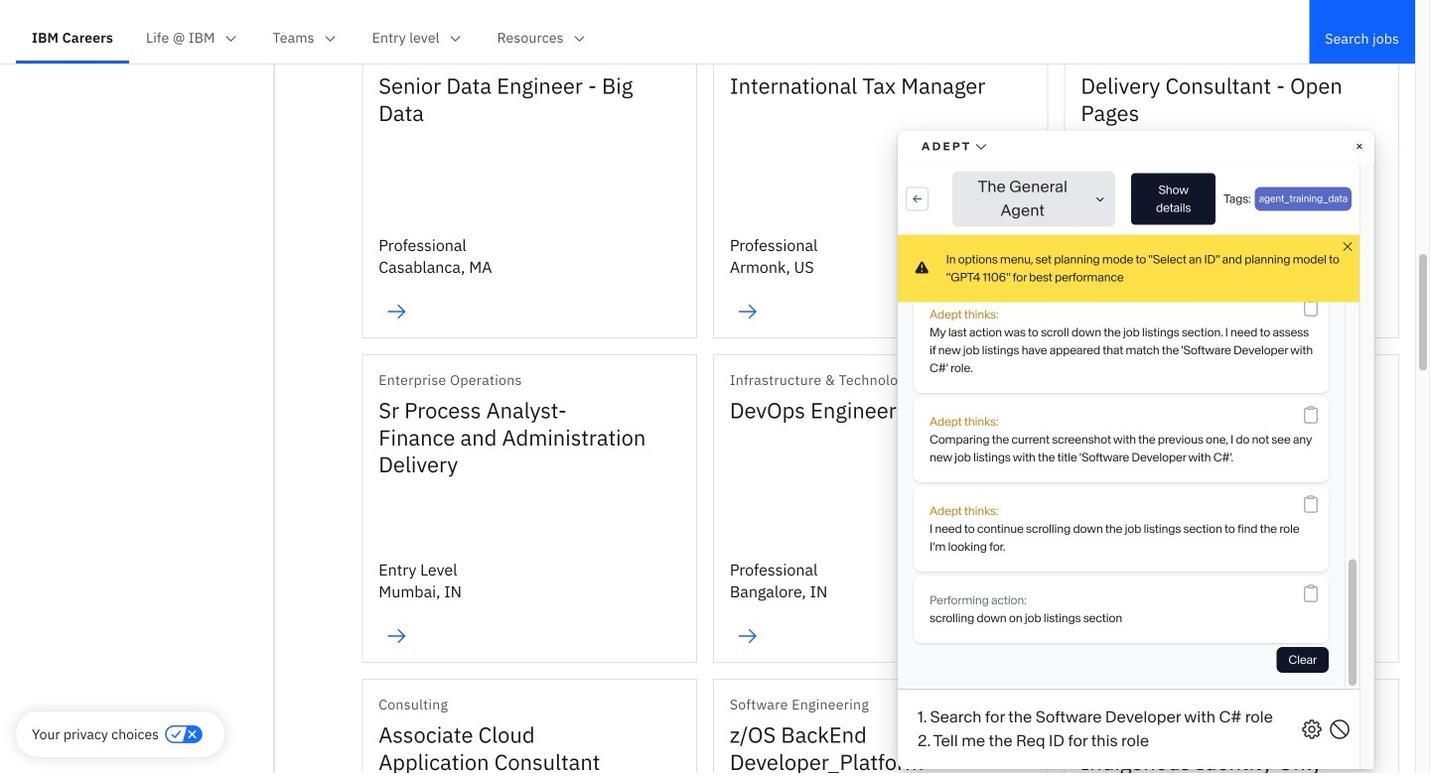 Task type: vqa. For each thing, say whether or not it's contained in the screenshot.
the Your privacy choices element
yes



Task type: locate. For each thing, give the bounding box(es) containing it.
your privacy choices element
[[32, 724, 159, 746]]



